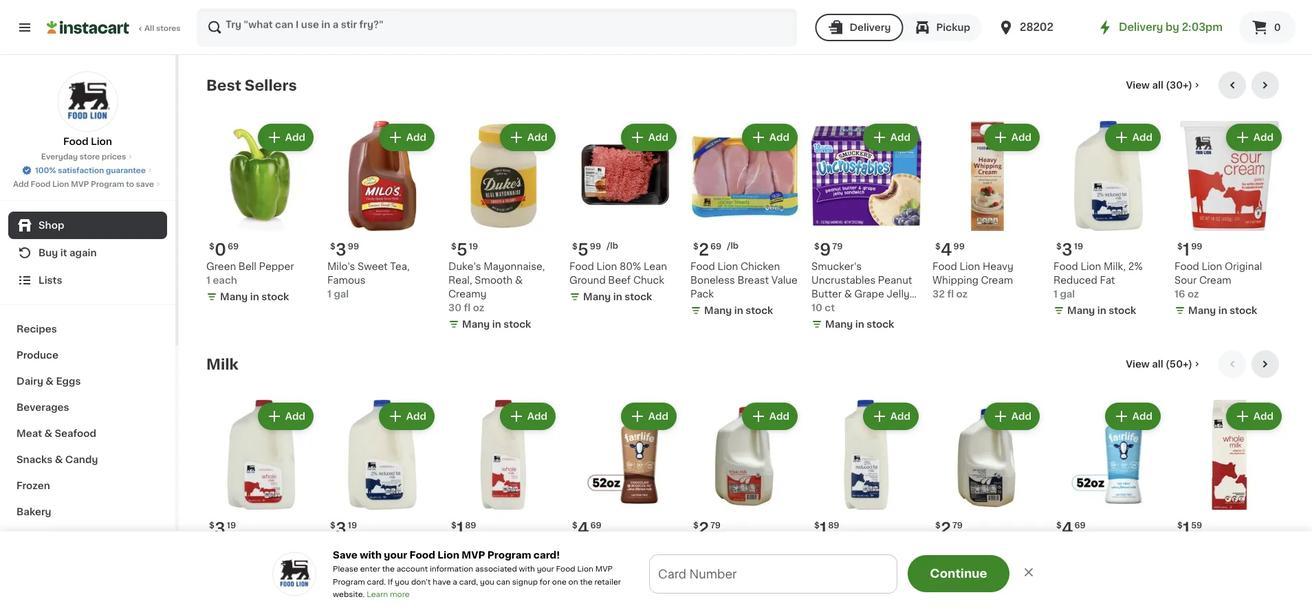 Task type: describe. For each thing, give the bounding box(es) containing it.
card,
[[459, 578, 478, 586]]

service type group
[[815, 14, 981, 41]]

food lion milk, whole 0.5 gal
[[448, 541, 554, 565]]

$2.69 per pound element
[[690, 237, 801, 260]]

retailer
[[595, 578, 621, 586]]

$ inside $ 0 69
[[209, 243, 214, 251]]

chicken
[[741, 262, 780, 272]]

item carousel region containing 0
[[206, 72, 1285, 340]]

food lion original sour cream 16 oz
[[1175, 262, 1262, 299]]

it
[[60, 248, 67, 258]]

save
[[136, 181, 154, 188]]

snacks
[[17, 455, 52, 465]]

prices
[[102, 153, 126, 161]]

/lb for 5
[[607, 242, 618, 250]]

buy it again
[[39, 248, 97, 258]]

produce
[[17, 351, 58, 360]]

delivery for delivery
[[850, 23, 891, 32]]

1 vertical spatial mvp
[[462, 551, 485, 560]]

mayonnaise,
[[484, 262, 545, 272]]

meat & seafood link
[[8, 421, 167, 447]]

milk, inside food lion milk, 2% reduced fat
[[862, 541, 884, 551]]

program inside add food lion mvp program to save link
[[91, 181, 124, 188]]

save
[[333, 551, 358, 560]]

food inside food lion chicken boneless breast value pack
[[690, 262, 715, 272]]

gal inside food lion milk, whole 0.5 gal
[[467, 555, 482, 565]]

69 inside $ 2 69 /lb
[[710, 243, 722, 251]]

view for food lion original sour cream
[[1126, 80, 1150, 90]]

$ inside $ 5 19
[[451, 243, 457, 251]]

2 up orders
[[699, 521, 709, 537]]

buy it again link
[[8, 239, 167, 267]]

& inside 'duke's mayonnaise, real, smooth & creamy 30 fl oz'
[[515, 276, 523, 285]]

pack
[[690, 290, 714, 299]]

orders
[[699, 574, 739, 586]]

card!
[[534, 551, 560, 560]]

get
[[533, 574, 556, 586]]

more
[[390, 591, 410, 599]]

lactose
[[569, 569, 608, 578]]

snacks & candy
[[17, 455, 98, 465]]

sour
[[1175, 276, 1197, 285]]

lion inside food lion chicken boneless breast value pack
[[718, 262, 738, 272]]

food lion milk, whole
[[206, 541, 312, 551]]

Search field
[[198, 10, 796, 45]]

mvp inside please enter the account information associated with your food lion mvp program card. if you don't have a card, you can signup for one on the retailer website.
[[595, 566, 613, 573]]

your inside please enter the account information associated with your food lion mvp program card. if you don't have a card, you can signup for one on the retailer website.
[[537, 566, 554, 573]]

$ 2 69 /lb
[[693, 241, 739, 258]]

guarantee
[[106, 167, 146, 174]]

uncrustables
[[812, 276, 876, 285]]

can
[[496, 578, 510, 586]]

add food lion mvp program to save
[[13, 181, 154, 188]]

fl inside 'duke's mayonnaise, real, smooth & creamy 30 fl oz'
[[464, 303, 471, 313]]

tea,
[[390, 262, 410, 272]]

food lion logo image inside main content
[[272, 552, 316, 596]]

2 you from the left
[[480, 578, 494, 586]]

lists
[[39, 276, 62, 285]]

fl inside fairlife 2% chocolate ultra filtered milk, lactose free 52 fl oz
[[584, 582, 591, 592]]

smucker's uncrustables peanut butter & grape jelly sandwich
[[812, 262, 912, 313]]

free
[[611, 569, 632, 578]]

food lion link
[[57, 72, 118, 149]]

close image
[[1022, 566, 1036, 580]]

item carousel region containing 3
[[206, 351, 1285, 609]]

pepper
[[259, 262, 294, 272]]

original
[[1225, 262, 1262, 272]]

(50+)
[[1166, 360, 1193, 369]]

dairy & eggs link
[[8, 369, 167, 395]]

best
[[206, 78, 241, 92]]

oz inside fairlife 2% chocolate ultra filtered milk, lactose free 52 fl oz
[[593, 582, 605, 592]]

0 button
[[1239, 11, 1296, 44]]

cream for original
[[1199, 276, 1231, 285]]

boneless
[[690, 276, 735, 285]]

all
[[144, 24, 154, 32]]

smooth
[[475, 276, 513, 285]]

(30+)
[[1166, 80, 1193, 90]]

$ 0 69
[[209, 241, 239, 258]]

bakery
[[17, 508, 51, 517]]

add food lion mvp program to save link
[[13, 179, 162, 190]]

signup
[[512, 578, 538, 586]]

snacks & candy link
[[8, 447, 167, 473]]

main content containing 0
[[0, 55, 1312, 609]]

2 up boneless
[[699, 241, 709, 258]]

green bell pepper 1 each
[[206, 262, 294, 285]]

0 horizontal spatial reduced
[[327, 555, 371, 565]]

food inside "food lion 80% lean ground beef chuck"
[[569, 262, 594, 272]]

0 vertical spatial food lion milk, 2% reduced fat 1 gal
[[1054, 262, 1143, 299]]

next
[[658, 574, 686, 586]]

don't
[[411, 578, 431, 586]]

heavy
[[983, 262, 1013, 272]]

2 horizontal spatial $ 3 19
[[1056, 241, 1083, 258]]

30
[[448, 303, 462, 313]]

lion inside "food lion 80% lean ground beef chuck"
[[597, 262, 617, 272]]

again
[[69, 248, 97, 258]]

lion inside food lion link
[[91, 137, 112, 146]]

one
[[552, 578, 567, 586]]

all stores
[[144, 24, 181, 32]]

4 for fairlife
[[578, 521, 589, 537]]

recipes
[[17, 325, 57, 334]]

2% inside food lion milk, 2% reduced fat
[[886, 541, 901, 551]]

9
[[820, 241, 831, 258]]

0 horizontal spatial food lion milk, 2% reduced fat 1 gal
[[327, 541, 417, 578]]

grape
[[854, 290, 884, 299]]

duke's mayonnaise, real, smooth & creamy 30 fl oz
[[448, 262, 545, 313]]

$ inside $ 3 99
[[330, 243, 336, 251]]

shop link
[[8, 212, 167, 239]]

100%
[[35, 167, 56, 174]]

1 inside milo's sweet tea, famous 1 gal
[[327, 290, 331, 299]]

$ 1 59
[[1177, 521, 1202, 537]]

$ 4 99
[[935, 241, 965, 258]]

99 for 5
[[590, 243, 601, 251]]

2 1 gal from the left
[[933, 555, 954, 565]]

recipes link
[[8, 316, 167, 342]]

store
[[80, 153, 100, 161]]

value
[[771, 276, 798, 285]]

whipping
[[933, 276, 979, 285]]

$ 1 89 for food lion milk, whole
[[451, 521, 476, 537]]

0 horizontal spatial the
[[382, 566, 395, 573]]

19 inside $ 5 19
[[469, 243, 478, 251]]

lion inside please enter the account information associated with your food lion mvp program card. if you don't have a card, you can signup for one on the retailer website.
[[577, 566, 593, 573]]

food inside please enter the account information associated with your food lion mvp program card. if you don't have a card, you can signup for one on the retailer website.
[[556, 566, 575, 573]]

breast
[[738, 276, 769, 285]]

bakery link
[[8, 499, 167, 525]]

account
[[397, 566, 428, 573]]

food inside the food lion heavy whipping cream 32 fl oz
[[933, 262, 957, 272]]

treatment tracker modal dialog
[[179, 559, 1312, 609]]

69 inside $ 0 69
[[228, 243, 239, 251]]

best sellers
[[206, 78, 297, 92]]

99 for 4
[[954, 243, 965, 251]]

view all (50+) button
[[1120, 351, 1208, 378]]

lion inside food lion milk, 2% reduced fat
[[839, 541, 859, 551]]

0 horizontal spatial $ 3 19
[[209, 521, 236, 537]]

food lion
[[63, 137, 112, 146]]

whole for food lion milk, whole 0.5 gal
[[523, 541, 554, 551]]

please enter the account information associated with your food lion mvp program card. if you don't have a card, you can signup for one on the retailer website.
[[333, 566, 621, 599]]

produce link
[[8, 342, 167, 369]]



Task type: vqa. For each thing, say whether or not it's contained in the screenshot.


Task type: locate. For each thing, give the bounding box(es) containing it.
/lb up food lion chicken boneless breast value pack
[[727, 242, 739, 250]]

item carousel region
[[206, 72, 1285, 340], [206, 351, 1285, 609]]

pickup button
[[903, 14, 981, 41]]

1 horizontal spatial mvp
[[462, 551, 485, 560]]

0 horizontal spatial your
[[384, 551, 407, 560]]

duke's
[[448, 262, 481, 272]]

food lion chicken boneless breast value pack
[[690, 262, 798, 299]]

0 horizontal spatial 0
[[214, 241, 226, 258]]

0 horizontal spatial 5
[[457, 241, 467, 258]]

on right the one
[[568, 578, 578, 586]]

all left (50+)
[[1152, 360, 1163, 369]]

$ inside $ 2 69 /lb
[[693, 243, 699, 251]]

$ 3 99
[[330, 241, 359, 258]]

1 horizontal spatial on
[[639, 574, 655, 586]]

view all (30+) button
[[1121, 72, 1208, 99]]

0 horizontal spatial $ 4 69
[[572, 521, 602, 537]]

product group containing 0
[[206, 121, 316, 307]]

reduced inside food lion milk, 2% reduced fat
[[812, 555, 855, 565]]

view inside view all (50+) popup button
[[1126, 360, 1150, 369]]

0 vertical spatial item carousel region
[[206, 72, 1285, 340]]

delivery by 2:03pm link
[[1097, 19, 1223, 36]]

99 inside $ 1 99
[[1191, 243, 1203, 251]]

1 vertical spatial program
[[487, 551, 531, 560]]

food lion milk, 2% reduced fat
[[812, 541, 901, 565]]

69
[[228, 243, 239, 251], [710, 243, 722, 251], [590, 522, 602, 530], [1075, 522, 1086, 530]]

1 cream from the left
[[981, 276, 1013, 285]]

oz down 'whipping' on the top right of the page
[[956, 290, 968, 299]]

add
[[285, 133, 305, 142], [406, 133, 426, 142], [527, 133, 547, 142], [648, 133, 668, 142], [769, 133, 789, 142], [890, 133, 911, 142], [1011, 133, 1032, 142], [1133, 133, 1153, 142], [1254, 133, 1274, 142], [13, 181, 29, 188], [285, 412, 305, 422], [406, 412, 426, 422], [527, 412, 547, 422], [648, 412, 668, 422], [769, 412, 789, 422], [890, 412, 911, 422], [1011, 412, 1032, 422], [1133, 412, 1153, 422], [1254, 412, 1274, 422]]

0 vertical spatial fl
[[947, 290, 954, 299]]

$
[[209, 243, 214, 251], [330, 243, 336, 251], [451, 243, 457, 251], [572, 243, 578, 251], [693, 243, 699, 251], [814, 243, 820, 251], [935, 243, 941, 251], [1056, 243, 1062, 251], [1177, 243, 1183, 251], [209, 522, 214, 530], [330, 522, 336, 530], [451, 522, 457, 530], [572, 522, 578, 530], [693, 522, 699, 530], [814, 522, 820, 530], [935, 522, 941, 530], [1056, 522, 1062, 530], [1177, 522, 1183, 530]]

& right meat
[[44, 429, 52, 439]]

1 all from the top
[[1152, 80, 1164, 90]]

main content
[[0, 55, 1312, 609]]

1 view from the top
[[1126, 80, 1150, 90]]

0 vertical spatial all
[[1152, 80, 1164, 90]]

everyday
[[41, 153, 78, 161]]

all for 1
[[1152, 360, 1163, 369]]

on left next
[[639, 574, 655, 586]]

$ inside $ 1 99
[[1177, 243, 1183, 251]]

cream inside the food lion heavy whipping cream 32 fl oz
[[981, 276, 1013, 285]]

get free delivery on next 3 orders
[[533, 574, 739, 586]]

with up enter
[[360, 551, 382, 560]]

2 horizontal spatial fl
[[947, 290, 954, 299]]

& left 'candy'
[[55, 455, 63, 465]]

0 vertical spatial food lion logo image
[[57, 72, 118, 132]]

program up "associated"
[[487, 551, 531, 560]]

all for food lion original sour cream
[[1152, 80, 1164, 90]]

1 1 gal from the left
[[690, 555, 712, 565]]

program up website.
[[333, 578, 365, 586]]

oz inside the food lion heavy whipping cream 32 fl oz
[[956, 290, 968, 299]]

you down "associated"
[[480, 578, 494, 586]]

peanut
[[878, 276, 912, 285]]

89 up save with your food lion mvp program card!
[[465, 522, 476, 530]]

1 horizontal spatial cream
[[1199, 276, 1231, 285]]

$5.99 per pound element
[[569, 237, 679, 260]]

1 horizontal spatial fat
[[858, 555, 873, 565]]

4 for food
[[941, 241, 952, 258]]

butter
[[812, 290, 842, 299]]

19
[[469, 243, 478, 251], [1074, 243, 1083, 251], [227, 522, 236, 530], [348, 522, 357, 530]]

100% satisfaction guarantee button
[[21, 162, 154, 176]]

lion inside the food lion heavy whipping cream 32 fl oz
[[960, 262, 980, 272]]

oz inside food lion original sour cream 16 oz
[[1188, 290, 1199, 299]]

food
[[63, 137, 88, 146], [31, 181, 51, 188], [569, 262, 594, 272], [690, 262, 715, 272], [933, 262, 957, 272], [1054, 262, 1078, 272], [1175, 262, 1199, 272], [206, 541, 231, 551], [327, 541, 352, 551], [448, 541, 473, 551], [812, 541, 836, 551], [410, 551, 435, 560], [556, 566, 575, 573]]

10 ct
[[812, 303, 835, 313]]

1 horizontal spatial 89
[[828, 522, 839, 530]]

0 horizontal spatial program
[[91, 181, 124, 188]]

0 vertical spatial with
[[360, 551, 382, 560]]

& inside smucker's uncrustables peanut butter & grape jelly sandwich
[[844, 290, 852, 299]]

$ 2 79
[[693, 521, 721, 537], [935, 521, 963, 537]]

2 89 from the left
[[828, 522, 839, 530]]

if
[[388, 578, 393, 586]]

add button
[[259, 125, 312, 150], [380, 125, 433, 150], [501, 125, 554, 150], [622, 125, 675, 150], [743, 125, 796, 150], [864, 125, 917, 150], [985, 125, 1038, 150], [1106, 125, 1159, 150], [1227, 125, 1281, 150], [259, 404, 312, 429], [380, 404, 433, 429], [501, 404, 554, 429], [622, 404, 675, 429], [743, 404, 796, 429], [864, 404, 917, 429], [985, 404, 1038, 429], [1106, 404, 1159, 429], [1227, 404, 1281, 429]]

fairlife
[[569, 541, 599, 551]]

99 up the "milo's"
[[348, 243, 359, 251]]

gal
[[334, 290, 349, 299], [1060, 290, 1075, 299], [467, 555, 482, 565], [697, 555, 712, 565], [939, 555, 954, 565], [334, 569, 349, 578]]

5 for $ 5 99 /lb
[[578, 241, 589, 258]]

0 vertical spatial the
[[382, 566, 395, 573]]

meat
[[17, 429, 42, 439]]

99 up sour
[[1191, 243, 1203, 251]]

gal inside milo's sweet tea, famous 1 gal
[[334, 290, 349, 299]]

fat
[[1100, 276, 1115, 285], [374, 555, 389, 565], [858, 555, 873, 565]]

everyday store prices
[[41, 153, 126, 161]]

delivery inside button
[[850, 23, 891, 32]]

$ 3 19
[[1056, 241, 1083, 258], [209, 521, 236, 537], [330, 521, 357, 537]]

milk, inside food lion milk, whole 0.5 gal
[[499, 541, 521, 551]]

save with your food lion mvp program card!
[[333, 551, 560, 560]]

on inside treatment tracker modal dialog
[[639, 574, 655, 586]]

2 $ 4 69 from the left
[[1056, 521, 1086, 537]]

1 horizontal spatial $ 4 69
[[1056, 521, 1086, 537]]

2 horizontal spatial program
[[487, 551, 531, 560]]

on
[[639, 574, 655, 586], [568, 578, 578, 586]]

1 you from the left
[[395, 578, 409, 586]]

0 horizontal spatial fat
[[374, 555, 389, 565]]

99 inside $ 4 99
[[954, 243, 965, 251]]

fat inside food lion milk, 2% reduced fat
[[858, 555, 873, 565]]

89 up food lion milk, 2% reduced fat
[[828, 522, 839, 530]]

& for eggs
[[46, 377, 54, 386]]

$ inside $ 5 99 /lb
[[572, 243, 578, 251]]

99
[[348, 243, 359, 251], [590, 243, 601, 251], [954, 243, 965, 251], [1191, 243, 1203, 251]]

view all (30+)
[[1126, 80, 1193, 90]]

program inside please enter the account information associated with your food lion mvp program card. if you don't have a card, you can signup for one on the retailer website.
[[333, 578, 365, 586]]

1 vertical spatial with
[[519, 566, 535, 573]]

2 vertical spatial fl
[[584, 582, 591, 592]]

2 /lb from the left
[[727, 242, 739, 250]]

& for seafood
[[44, 429, 52, 439]]

& left eggs
[[46, 377, 54, 386]]

sellers
[[245, 78, 297, 92]]

food lion logo image
[[57, 72, 118, 132], [272, 552, 316, 596]]

food lion logo image up food lion
[[57, 72, 118, 132]]

1 99 from the left
[[348, 243, 359, 251]]

1 horizontal spatial 5
[[578, 241, 589, 258]]

2 horizontal spatial 79
[[953, 522, 963, 530]]

lion
[[91, 137, 112, 146], [52, 181, 69, 188], [597, 262, 617, 272], [718, 262, 738, 272], [960, 262, 980, 272], [1081, 262, 1101, 272], [1202, 262, 1222, 272], [233, 541, 254, 551], [354, 541, 375, 551], [476, 541, 496, 551], [839, 541, 859, 551], [438, 551, 459, 560], [577, 566, 593, 573]]

view left (30+)
[[1126, 80, 1150, 90]]

delivery by 2:03pm
[[1119, 22, 1223, 32]]

1 gal up continue
[[933, 555, 954, 565]]

stores
[[156, 24, 181, 32]]

website.
[[333, 591, 365, 599]]

many
[[220, 292, 248, 302], [583, 292, 611, 302], [704, 306, 732, 316], [1067, 306, 1095, 316], [1188, 306, 1216, 316], [462, 320, 490, 329], [825, 320, 853, 329], [220, 571, 248, 581], [462, 571, 490, 581], [946, 571, 974, 581], [341, 585, 369, 595]]

1 horizontal spatial you
[[480, 578, 494, 586]]

1 vertical spatial fl
[[464, 303, 471, 313]]

all left (30+)
[[1152, 80, 1164, 90]]

milk, inside fairlife 2% chocolate ultra filtered milk, lactose free 52 fl oz
[[634, 555, 656, 565]]

0 horizontal spatial 89
[[465, 522, 476, 530]]

2 $ 1 89 from the left
[[814, 521, 839, 537]]

1 horizontal spatial $ 2 79
[[935, 521, 963, 537]]

1 horizontal spatial 0
[[1274, 23, 1281, 32]]

1 horizontal spatial your
[[537, 566, 554, 573]]

1 horizontal spatial delivery
[[1119, 22, 1163, 32]]

more
[[904, 576, 925, 584]]

continue
[[930, 568, 987, 580]]

2 horizontal spatial reduced
[[1054, 276, 1098, 285]]

a
[[453, 578, 457, 586]]

$ 2 79 up orders
[[693, 521, 721, 537]]

with up signup
[[519, 566, 535, 573]]

1 horizontal spatial with
[[519, 566, 535, 573]]

2%
[[1128, 262, 1143, 272], [402, 541, 417, 551], [602, 541, 617, 551], [886, 541, 901, 551]]

0 vertical spatial your
[[384, 551, 407, 560]]

milk,
[[1104, 262, 1126, 272], [256, 541, 279, 551], [377, 541, 400, 551], [499, 541, 521, 551], [862, 541, 884, 551], [634, 555, 656, 565]]

/lb up "food lion 80% lean ground beef chuck"
[[607, 242, 618, 250]]

$ 1 89 up food lion milk, 2% reduced fat
[[814, 521, 839, 537]]

1 horizontal spatial $ 3 19
[[330, 521, 357, 537]]

1 vertical spatial food lion milk, 2% reduced fat 1 gal
[[327, 541, 417, 578]]

fl right the 52 at left
[[584, 582, 591, 592]]

1 vertical spatial view
[[1126, 360, 1150, 369]]

ground
[[569, 276, 606, 285]]

food inside food lion milk, 2% reduced fat
[[812, 541, 836, 551]]

$ inside $ 9 79
[[814, 243, 820, 251]]

your up account
[[384, 551, 407, 560]]

1 horizontal spatial the
[[580, 578, 593, 586]]

1 horizontal spatial 4
[[941, 241, 952, 258]]

mvp down satisfaction
[[71, 181, 89, 188]]

$ 5 19
[[451, 241, 478, 258]]

99 inside $ 3 99
[[348, 243, 359, 251]]

99 for 3
[[348, 243, 359, 251]]

5 for $ 5 19
[[457, 241, 467, 258]]

mvp up delivery
[[595, 566, 613, 573]]

$ 1 89 for food lion milk, 2% reduced fat
[[814, 521, 839, 537]]

1 whole from the left
[[281, 541, 312, 551]]

1 $ 1 89 from the left
[[451, 521, 476, 537]]

79 inside $ 9 79
[[832, 243, 843, 251]]

0 vertical spatial program
[[91, 181, 124, 188]]

view left (50+)
[[1126, 360, 1150, 369]]

fl right '32'
[[947, 290, 954, 299]]

oz right 16
[[1188, 290, 1199, 299]]

1 horizontal spatial food lion milk, 2% reduced fat 1 gal
[[1054, 262, 1143, 299]]

1 $ 4 69 from the left
[[572, 521, 602, 537]]

chuck
[[633, 276, 664, 285]]

cream for heavy
[[981, 276, 1013, 285]]

0 horizontal spatial $ 1 89
[[451, 521, 476, 537]]

2 horizontal spatial fat
[[1100, 276, 1115, 285]]

pickup
[[936, 23, 970, 32]]

& down uncrustables
[[844, 290, 852, 299]]

whole inside food lion milk, whole 0.5 gal
[[523, 541, 554, 551]]

0 horizontal spatial food lion logo image
[[57, 72, 118, 132]]

fl right 30
[[464, 303, 471, 313]]

instacart logo image
[[47, 19, 129, 36]]

eggs
[[56, 377, 81, 386]]

1 horizontal spatial whole
[[523, 541, 554, 551]]

2 vertical spatial program
[[333, 578, 365, 586]]

the up the if at the bottom left of page
[[382, 566, 395, 573]]

real,
[[448, 276, 472, 285]]

79 up orders
[[710, 522, 721, 530]]

1 vertical spatial food lion logo image
[[272, 552, 316, 596]]

$ 5 99 /lb
[[572, 241, 618, 258]]

99 up 'whipping' on the top right of the page
[[954, 243, 965, 251]]

2% inside fairlife 2% chocolate ultra filtered milk, lactose free 52 fl oz
[[602, 541, 617, 551]]

0 horizontal spatial /lb
[[607, 242, 618, 250]]

food inside food lion original sour cream 16 oz
[[1175, 262, 1199, 272]]

0 horizontal spatial whole
[[281, 541, 312, 551]]

1 vertical spatial the
[[580, 578, 593, 586]]

cream inside food lion original sour cream 16 oz
[[1199, 276, 1231, 285]]

beverages
[[17, 403, 69, 413]]

0 horizontal spatial 79
[[710, 522, 721, 530]]

milk
[[206, 357, 239, 372]]

99 for 1
[[1191, 243, 1203, 251]]

cream right sour
[[1199, 276, 1231, 285]]

0 horizontal spatial 4
[[578, 521, 589, 537]]

$ 2 79 up continue
[[935, 521, 963, 537]]

2 item carousel region from the top
[[206, 351, 1285, 609]]

ct
[[825, 303, 835, 313]]

product group containing 9
[[812, 121, 922, 334]]

the left "retailer"
[[580, 578, 593, 586]]

0 horizontal spatial delivery
[[850, 23, 891, 32]]

89 for food lion milk, whole
[[465, 522, 476, 530]]

delivery
[[1119, 22, 1163, 32], [850, 23, 891, 32]]

2 5 from the left
[[578, 241, 589, 258]]

0 horizontal spatial 1 gal
[[690, 555, 712, 565]]

/lb inside $ 2 69 /lb
[[727, 242, 739, 250]]

famous
[[327, 276, 366, 285]]

1 gal up orders
[[690, 555, 712, 565]]

2 all from the top
[[1152, 360, 1163, 369]]

1 vertical spatial 0
[[214, 241, 226, 258]]

delivery for delivery by 2:03pm
[[1119, 22, 1163, 32]]

$ inside $ 4 99
[[935, 243, 941, 251]]

2 vertical spatial mvp
[[595, 566, 613, 573]]

bell
[[239, 262, 256, 272]]

2 up continue
[[941, 521, 951, 537]]

1 horizontal spatial /lb
[[727, 242, 739, 250]]

information
[[430, 566, 473, 573]]

$ 1 99
[[1177, 241, 1203, 258]]

whole left save at the left bottom of page
[[281, 541, 312, 551]]

Card Number text field
[[650, 556, 897, 593]]

1 vertical spatial your
[[537, 566, 554, 573]]

0 horizontal spatial fl
[[464, 303, 471, 313]]

oz
[[956, 290, 968, 299], [1188, 290, 1199, 299], [473, 303, 484, 313], [593, 582, 605, 592]]

79 right 9
[[832, 243, 843, 251]]

card.
[[367, 578, 386, 586]]

/lb inside $ 5 99 /lb
[[607, 242, 618, 250]]

by
[[1166, 22, 1179, 32]]

$ 9 79
[[814, 241, 843, 258]]

0
[[1274, 23, 1281, 32], [214, 241, 226, 258]]

/lb for 2
[[727, 242, 739, 250]]

2 $ 2 79 from the left
[[935, 521, 963, 537]]

1 horizontal spatial fl
[[584, 582, 591, 592]]

food inside food lion milk, whole 0.5 gal
[[448, 541, 473, 551]]

79 up continue
[[953, 522, 963, 530]]

1 $ 2 79 from the left
[[693, 521, 721, 537]]

whole for food lion milk, whole
[[281, 541, 312, 551]]

learn more link
[[367, 591, 410, 599]]

smucker's
[[812, 262, 862, 272]]

2 view from the top
[[1126, 360, 1150, 369]]

food lion milk, 2% reduced fat 1 gal
[[1054, 262, 1143, 299], [327, 541, 417, 578]]

$ inside $ 1 59
[[1177, 522, 1183, 530]]

0 inside button
[[1274, 23, 1281, 32]]

& down mayonnaise,
[[515, 276, 523, 285]]

with inside please enter the account information associated with your food lion mvp program card. if you don't have a card, you can signup for one on the retailer website.
[[519, 566, 535, 573]]

0 horizontal spatial cream
[[981, 276, 1013, 285]]

view inside view all (30+) popup button
[[1126, 80, 1150, 90]]

cream
[[981, 276, 1013, 285], [1199, 276, 1231, 285]]

5
[[457, 241, 467, 258], [578, 241, 589, 258]]

your up the get
[[537, 566, 554, 573]]

0 vertical spatial view
[[1126, 80, 1150, 90]]

oz inside 'duke's mayonnaise, real, smooth & creamy 30 fl oz'
[[473, 303, 484, 313]]

89 for food lion milk, 2% reduced fat
[[828, 522, 839, 530]]

chocolate
[[619, 541, 669, 551]]

2 cream from the left
[[1199, 276, 1231, 285]]

milo's
[[327, 262, 355, 272]]

product group
[[206, 121, 316, 307], [327, 121, 437, 301], [448, 121, 558, 334], [569, 121, 679, 307], [690, 121, 801, 320], [812, 121, 922, 334], [933, 121, 1043, 301], [1054, 121, 1164, 320], [1175, 121, 1285, 320], [206, 400, 316, 586], [327, 400, 437, 600], [448, 400, 558, 586], [569, 400, 679, 607], [690, 400, 801, 567], [812, 400, 922, 580], [933, 400, 1043, 586], [1054, 400, 1164, 607], [1175, 400, 1285, 580]]

0 horizontal spatial you
[[395, 578, 409, 586]]

in
[[250, 292, 259, 302], [613, 292, 622, 302], [734, 306, 743, 316], [1097, 306, 1106, 316], [1218, 306, 1227, 316], [492, 320, 501, 329], [855, 320, 864, 329], [250, 571, 259, 581], [492, 571, 501, 581], [976, 571, 985, 581], [371, 585, 380, 595]]

2 whole from the left
[[523, 541, 554, 551]]

1 89 from the left
[[465, 522, 476, 530]]

oz down the lactose at the bottom of the page
[[593, 582, 605, 592]]

delivery
[[587, 574, 637, 586]]

/lb
[[607, 242, 618, 250], [727, 242, 739, 250]]

1 vertical spatial all
[[1152, 360, 1163, 369]]

1 /lb from the left
[[607, 242, 618, 250]]

0 horizontal spatial with
[[360, 551, 382, 560]]

0 horizontal spatial $ 2 79
[[693, 521, 721, 537]]

0 horizontal spatial on
[[568, 578, 578, 586]]

0 vertical spatial mvp
[[71, 181, 89, 188]]

1 vertical spatial item carousel region
[[206, 351, 1285, 609]]

fl inside the food lion heavy whipping cream 32 fl oz
[[947, 290, 954, 299]]

program down 100% satisfaction guarantee
[[91, 181, 124, 188]]

lion inside food lion milk, whole 0.5 gal
[[476, 541, 496, 551]]

whole up the get
[[523, 541, 554, 551]]

1 horizontal spatial food lion logo image
[[272, 552, 316, 596]]

1 horizontal spatial 1 gal
[[933, 555, 954, 565]]

you right the if at the bottom left of page
[[395, 578, 409, 586]]

1 5 from the left
[[457, 241, 467, 258]]

creamy
[[448, 290, 487, 299]]

& for candy
[[55, 455, 63, 465]]

0 vertical spatial 0
[[1274, 23, 1281, 32]]

1 horizontal spatial 79
[[832, 243, 843, 251]]

cream down heavy
[[981, 276, 1013, 285]]

view for 1
[[1126, 360, 1150, 369]]

2 99 from the left
[[590, 243, 601, 251]]

1 horizontal spatial reduced
[[812, 555, 855, 565]]

mvp up information at the bottom of the page
[[462, 551, 485, 560]]

meat & seafood
[[17, 429, 96, 439]]

4 99 from the left
[[1191, 243, 1203, 251]]

satisfaction
[[58, 167, 104, 174]]

3 inside treatment tracker modal dialog
[[688, 574, 696, 586]]

5 up duke's
[[457, 241, 467, 258]]

have
[[433, 578, 451, 586]]

food lion heavy whipping cream 32 fl oz
[[933, 262, 1013, 299]]

None search field
[[197, 8, 797, 47]]

seafood
[[55, 429, 96, 439]]

99 up ground
[[590, 243, 601, 251]]

$ 1 89 up save with your food lion mvp program card!
[[451, 521, 476, 537]]

28202
[[1020, 22, 1053, 32]]

89
[[465, 522, 476, 530], [828, 522, 839, 530]]

lion inside add food lion mvp program to save link
[[52, 181, 69, 188]]

lion inside food lion original sour cream 16 oz
[[1202, 262, 1222, 272]]

1 inside green bell pepper 1 each
[[206, 276, 210, 285]]

2 horizontal spatial mvp
[[595, 566, 613, 573]]

1 horizontal spatial $ 1 89
[[814, 521, 839, 537]]

on inside please enter the account information associated with your food lion mvp program card. if you don't have a card, you can signup for one on the retailer website.
[[568, 578, 578, 586]]

1 item carousel region from the top
[[206, 72, 1285, 340]]

&
[[515, 276, 523, 285], [844, 290, 852, 299], [46, 377, 54, 386], [44, 429, 52, 439], [55, 455, 63, 465]]

0 inside 'product' group
[[214, 241, 226, 258]]

2 horizontal spatial 4
[[1062, 521, 1073, 537]]

99 inside $ 5 99 /lb
[[590, 243, 601, 251]]

3 99 from the left
[[954, 243, 965, 251]]

food lion logo image down food lion milk, whole
[[272, 552, 316, 596]]

59
[[1191, 522, 1202, 530]]

oz down 'creamy'
[[473, 303, 484, 313]]

1 horizontal spatial program
[[333, 578, 365, 586]]

0 horizontal spatial mvp
[[71, 181, 89, 188]]

many in stock
[[220, 292, 289, 302], [583, 292, 652, 302], [704, 306, 773, 316], [1067, 306, 1136, 316], [1188, 306, 1257, 316], [462, 320, 531, 329], [825, 320, 894, 329], [220, 571, 289, 581], [462, 571, 531, 581], [946, 571, 1015, 581], [341, 585, 410, 595]]

green
[[206, 262, 236, 272]]

5 up ground
[[578, 241, 589, 258]]



